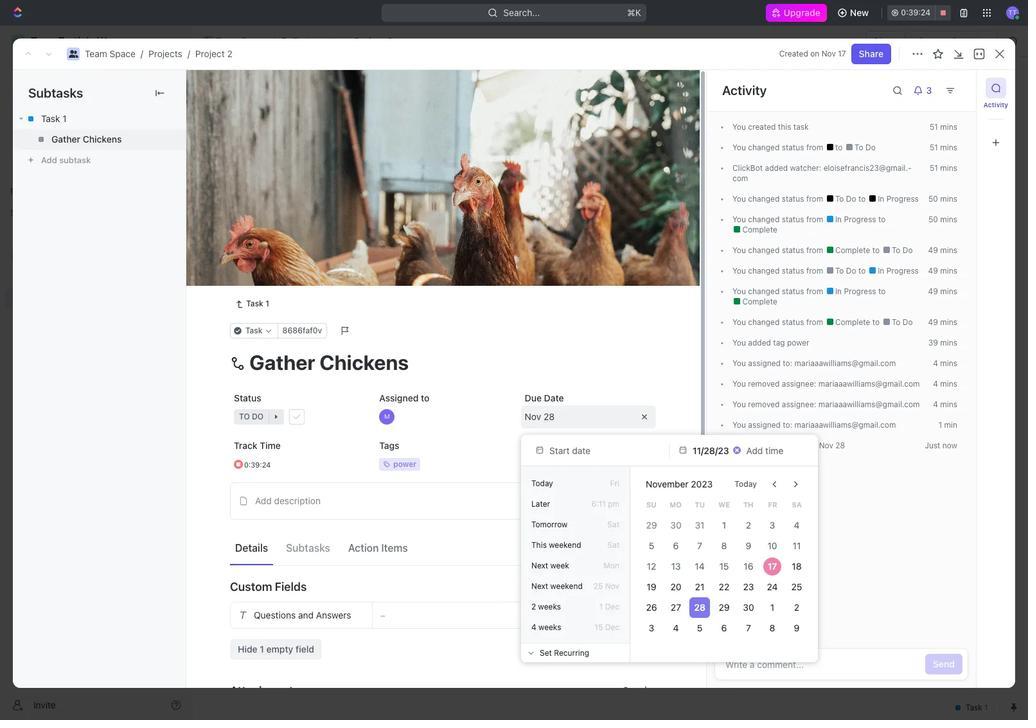 Task type: describe. For each thing, give the bounding box(es) containing it.
50 for to do
[[929, 194, 938, 204]]

space for team space
[[241, 35, 267, 46]]

nov 28 button
[[521, 406, 656, 429]]

14 you from the top
[[733, 441, 746, 451]]

5 you from the top
[[733, 246, 746, 255]]

dec for 15 dec
[[605, 623, 620, 632]]

home link
[[5, 62, 186, 83]]

empty
[[266, 644, 293, 655]]

hide for hide
[[667, 150, 684, 160]]

19
[[647, 582, 656, 593]]

activity inside task sidebar navigation tab list
[[984, 101, 1009, 109]]

fr
[[768, 500, 777, 509]]

status
[[234, 393, 261, 404]]

1 status from the top
[[782, 143, 804, 152]]

0 vertical spatial project
[[355, 35, 385, 46]]

clickbot
[[733, 163, 763, 173]]

1 horizontal spatial 6
[[722, 623, 727, 634]]

0 vertical spatial 9
[[746, 541, 751, 551]]

add down task 2
[[259, 268, 276, 279]]

1 51 from the top
[[930, 122, 938, 132]]

2 vertical spatial project
[[223, 76, 281, 98]]

0 horizontal spatial subtasks
[[28, 85, 83, 100]]

com
[[733, 163, 912, 183]]

add down calendar link
[[345, 181, 360, 191]]

sa
[[792, 500, 802, 509]]

answers
[[316, 610, 351, 621]]

docs
[[31, 111, 52, 121]]

gather chickens link
[[13, 129, 186, 150]]

created
[[779, 49, 808, 58]]

14
[[695, 561, 705, 572]]

calendar
[[328, 119, 366, 130]]

new button
[[832, 3, 877, 23]]

assigned
[[379, 393, 419, 404]]

task
[[794, 122, 809, 132]]

4 status from the top
[[782, 246, 804, 255]]

on
[[811, 49, 820, 58]]

add up customize
[[935, 82, 952, 93]]

calendar link
[[325, 115, 366, 133]]

next for next weekend
[[532, 582, 548, 591]]

field
[[296, 644, 314, 655]]

assigned for 4 mins
[[748, 359, 781, 368]]

custom fields
[[230, 580, 307, 594]]

3 49 from the top
[[928, 287, 938, 296]]

28 inside nov 28 dropdown button
[[544, 411, 555, 422]]

invite
[[33, 700, 56, 710]]

16
[[744, 561, 753, 572]]

4 changed status from from the top
[[746, 246, 826, 255]]

1 from from the top
[[806, 143, 823, 152]]

next weekend
[[532, 582, 583, 591]]

space for team space / projects / project 2
[[110, 48, 136, 59]]

list
[[289, 119, 304, 130]]

1 vertical spatial task 1
[[259, 223, 285, 234]]

sat for this weekend
[[608, 541, 620, 550]]

hide button
[[662, 148, 689, 163]]

sat for tomorrow
[[608, 520, 620, 530]]

9 you from the top
[[733, 338, 746, 348]]

0 horizontal spatial 6
[[673, 541, 679, 551]]

25 for 25 nov
[[594, 582, 603, 591]]

questions
[[254, 610, 296, 621]]

1 vertical spatial share
[[859, 48, 884, 59]]

customize button
[[902, 115, 968, 133]]

next week
[[532, 561, 569, 571]]

dashboards link
[[5, 128, 186, 148]]

action items
[[348, 542, 408, 554]]

recurring
[[554, 648, 589, 658]]

51 for changed status from
[[930, 143, 938, 152]]

3 changed status from from the top
[[746, 215, 826, 224]]

0 horizontal spatial 29
[[646, 520, 657, 531]]

⌘k
[[627, 7, 641, 18]]

you added tag power
[[733, 338, 810, 348]]

user group image for "tree" in the sidebar navigation
[[13, 252, 23, 260]]

7 mins from the top
[[940, 266, 958, 276]]

action items button
[[343, 537, 413, 560]]

4 weeks
[[532, 623, 561, 632]]

1 vertical spatial project
[[195, 48, 225, 59]]

tomorrow
[[532, 520, 568, 530]]

3 you from the top
[[733, 194, 746, 204]]

fields
[[275, 580, 307, 594]]

user group image
[[68, 50, 78, 58]]

subtasks button
[[281, 537, 335, 560]]

nov 28
[[525, 411, 555, 422]]

8686faf0v button
[[277, 323, 327, 339]]

1 vertical spatial projects
[[148, 48, 182, 59]]

the
[[762, 441, 773, 451]]

favorites
[[10, 186, 44, 196]]

subtasks inside button
[[286, 542, 330, 554]]

6 you from the top
[[733, 266, 746, 276]]

weeks for 4 weeks
[[539, 623, 561, 632]]

0 vertical spatial share
[[873, 35, 898, 46]]

10 mins from the top
[[940, 338, 958, 348]]

25 for 25
[[792, 582, 802, 593]]

11 you from the top
[[733, 379, 746, 389]]

gantt
[[436, 119, 460, 130]]

2023
[[691, 479, 713, 490]]

22
[[719, 582, 730, 593]]

watcher:
[[790, 163, 822, 173]]

0 vertical spatial 30
[[670, 520, 681, 531]]

dashboards
[[31, 132, 81, 143]]

Add time text field
[[747, 445, 785, 456]]

min
[[944, 420, 958, 430]]

1 button for 1
[[288, 222, 306, 235]]

later
[[532, 499, 550, 509]]

15 for 15 dec
[[595, 623, 603, 632]]

you assigned to: mariaaawilliams@gmail.com for 1 min
[[733, 420, 896, 430]]

to: for 1 min
[[783, 420, 793, 430]]

task sidebar navigation tab list
[[982, 78, 1010, 153]]

description
[[274, 496, 321, 507]]

just
[[925, 441, 941, 451]]

2 you removed assignee: mariaaawilliams@gmail.com from the top
[[733, 400, 920, 409]]

7 status from the top
[[782, 317, 804, 327]]

today inside today button
[[735, 479, 757, 489]]

7 from from the top
[[806, 317, 823, 327]]

6 mins from the top
[[940, 246, 958, 255]]

date
[[791, 441, 808, 451]]

11 mins from the top
[[940, 359, 958, 368]]

pm
[[608, 499, 620, 509]]

weeks for 2 weeks
[[538, 602, 561, 612]]

2 you from the top
[[733, 143, 746, 152]]

0 vertical spatial 8
[[721, 541, 727, 551]]

custom fields button
[[230, 572, 656, 602]]

1 inside the task sidebar content section
[[939, 420, 942, 430]]

2 changed from the top
[[748, 194, 780, 204]]

1 horizontal spatial team space link
[[200, 33, 270, 49]]

Start date text field
[[550, 445, 656, 456]]

6 from from the top
[[806, 287, 823, 296]]

gantt link
[[434, 115, 460, 133]]

4 49 from the top
[[928, 317, 938, 327]]

1 vertical spatial 3
[[649, 623, 654, 634]]

1 horizontal spatial 28
[[694, 602, 706, 613]]

12 mins from the top
[[940, 379, 958, 389]]

set recurring
[[540, 648, 589, 658]]

board link
[[237, 115, 265, 133]]

1 49 from the top
[[928, 246, 938, 255]]

0 horizontal spatial projects link
[[148, 48, 182, 59]]

1 vertical spatial project 2
[[223, 76, 299, 98]]

13 mins from the top
[[940, 400, 958, 409]]

1 vertical spatial added
[[748, 338, 771, 348]]

2 vertical spatial add task button
[[253, 266, 302, 281]]

attachments
[[230, 684, 299, 698]]

add description button
[[235, 491, 652, 512]]

0 vertical spatial 7
[[698, 541, 703, 551]]

track
[[234, 440, 258, 451]]

24
[[767, 582, 778, 593]]

1 vertical spatial 8
[[770, 623, 776, 634]]

1 horizontal spatial projects link
[[278, 33, 331, 49]]

inbox
[[31, 89, 53, 100]]

2 removed from the top
[[748, 400, 780, 409]]

tag
[[773, 338, 785, 348]]

Edit task name text field
[[230, 350, 656, 375]]

1 horizontal spatial 29
[[719, 602, 730, 613]]

nov down mon
[[605, 582, 620, 591]]

0 vertical spatial added
[[765, 163, 788, 173]]

0 vertical spatial 3
[[770, 520, 776, 531]]

custom fields element
[[230, 602, 656, 660]]

51 mins for changed status from
[[930, 143, 958, 152]]

23
[[743, 582, 754, 593]]

13 you from the top
[[733, 420, 746, 430]]

due
[[776, 441, 789, 451]]

activity inside the task sidebar content section
[[722, 83, 767, 98]]

send
[[933, 659, 955, 670]]

team for team space
[[216, 35, 238, 46]]

dec for 1 dec
[[605, 602, 620, 612]]

6 changed status from from the top
[[746, 287, 826, 296]]

favorites button
[[5, 184, 49, 199]]

this
[[532, 541, 547, 550]]

4 from from the top
[[806, 246, 823, 255]]

0 horizontal spatial project 2 link
[[195, 48, 233, 59]]

1 min
[[939, 420, 958, 430]]

31
[[695, 520, 705, 531]]

2 mins from the top
[[940, 143, 958, 152]]

3 status from the top
[[782, 215, 804, 224]]

1 4 mins from the top
[[933, 359, 958, 368]]

0 vertical spatial task 1 link
[[13, 109, 186, 129]]

50 mins for in progress
[[929, 215, 958, 224]]

1 horizontal spatial task 1 link
[[230, 296, 274, 312]]

0 vertical spatial add task
[[935, 82, 974, 93]]

1 you from the top
[[733, 122, 746, 132]]

1 horizontal spatial project 2 link
[[338, 33, 396, 49]]

1 vertical spatial 7
[[746, 623, 751, 634]]

spaces
[[10, 208, 38, 218]]

now
[[943, 441, 958, 451]]

su
[[647, 500, 657, 509]]



Task type: vqa. For each thing, say whether or not it's contained in the screenshot.


Task type: locate. For each thing, give the bounding box(es) containing it.
8 up 22
[[721, 541, 727, 551]]

assigned down you added tag power on the right top of the page
[[748, 359, 781, 368]]

13
[[671, 561, 681, 572]]

subtasks down home
[[28, 85, 83, 100]]

4 mins
[[933, 359, 958, 368], [933, 379, 958, 389], [933, 400, 958, 409]]

upgrade link
[[766, 4, 827, 22]]

51
[[930, 122, 938, 132], [930, 143, 938, 152], [930, 163, 938, 173]]

add inside button
[[255, 496, 272, 507]]

0 vertical spatial assignee:
[[782, 379, 816, 389]]

25
[[594, 582, 603, 591], [792, 582, 802, 593]]

1 50 from the top
[[929, 194, 938, 204]]

50 mins for to do
[[929, 194, 958, 204]]

1 vertical spatial assigned
[[748, 420, 781, 430]]

weekend down week
[[550, 582, 583, 591]]

3 51 mins from the top
[[930, 163, 958, 173]]

2 51 mins from the top
[[930, 143, 958, 152]]

6 down 22
[[722, 623, 727, 634]]

1 vertical spatial 50
[[929, 215, 938, 224]]

1 vertical spatial add task button
[[330, 179, 384, 194]]

0 vertical spatial projects
[[294, 35, 328, 46]]

eloisefrancis23@gmail.
[[824, 163, 912, 173]]

0 vertical spatial 6
[[673, 541, 679, 551]]

items
[[381, 542, 408, 554]]

3 4 mins from the top
[[933, 400, 958, 409]]

29 down su
[[646, 520, 657, 531]]

task 1 down task 2
[[246, 299, 269, 309]]

1 you removed assignee: mariaaawilliams@gmail.com from the top
[[733, 379, 920, 389]]

15 up 22
[[720, 561, 729, 572]]

0 vertical spatial to:
[[783, 359, 793, 368]]

Search tasks... text field
[[868, 146, 997, 165]]

2 50 from the top
[[929, 215, 938, 224]]

17 down 10
[[768, 561, 777, 572]]

28 down 21
[[694, 602, 706, 613]]

0 horizontal spatial add task
[[259, 268, 297, 279]]

0 horizontal spatial 30
[[670, 520, 681, 531]]

nov right on
[[822, 49, 836, 58]]

user group image down spaces
[[13, 252, 23, 260]]

0 horizontal spatial 3
[[649, 623, 654, 634]]

nov inside dropdown button
[[525, 411, 541, 422]]

0 vertical spatial removed
[[748, 379, 780, 389]]

removed up the
[[748, 400, 780, 409]]

2
[[387, 35, 393, 46], [227, 48, 233, 59], [285, 76, 295, 98], [305, 181, 310, 191], [281, 246, 286, 257], [746, 520, 751, 531], [532, 602, 536, 612], [794, 602, 800, 613]]

1 horizontal spatial subtasks
[[286, 542, 330, 554]]

assigned up the
[[748, 420, 781, 430]]

1 horizontal spatial 7
[[746, 623, 751, 634]]

4 49 mins from the top
[[928, 317, 958, 327]]

gather chickens
[[51, 134, 122, 145]]

2 from from the top
[[806, 194, 823, 204]]

automations button
[[912, 31, 978, 51]]

sidebar navigation
[[0, 26, 192, 720]]

share down the new
[[859, 48, 884, 59]]

1 changed status from from the top
[[746, 143, 826, 152]]

0 vertical spatial 5
[[649, 541, 654, 551]]

task 1 link up chickens
[[13, 109, 186, 129]]

7 you from the top
[[733, 287, 746, 296]]

4 mins from the top
[[940, 194, 958, 204]]

2 4 mins from the top
[[933, 379, 958, 389]]

1 mins from the top
[[940, 122, 958, 132]]

2 assigned from the top
[[748, 420, 781, 430]]

1 horizontal spatial activity
[[984, 101, 1009, 109]]

5 mins from the top
[[940, 215, 958, 224]]

1 51 mins from the top
[[930, 122, 958, 132]]

1 vertical spatial dec
[[605, 623, 620, 632]]

1 to: from the top
[[783, 359, 793, 368]]

1 vertical spatial removed
[[748, 400, 780, 409]]

15 down 1 dec
[[595, 623, 603, 632]]

0 horizontal spatial team
[[85, 48, 107, 59]]

1 vertical spatial weeks
[[539, 623, 561, 632]]

3 mins from the top
[[940, 163, 958, 173]]

changed status from
[[746, 143, 826, 152], [746, 194, 826, 204], [746, 215, 826, 224], [746, 246, 826, 255], [746, 266, 826, 276], [746, 287, 826, 296], [746, 317, 826, 327]]

in
[[238, 181, 246, 191], [878, 194, 885, 204], [835, 215, 842, 224], [878, 266, 885, 276], [835, 287, 842, 296]]

0 horizontal spatial 25
[[594, 582, 603, 591]]

0 vertical spatial add task button
[[928, 78, 982, 98]]

2 dec from the top
[[605, 623, 620, 632]]

6 status from the top
[[782, 287, 804, 296]]

0 vertical spatial 51
[[930, 122, 938, 132]]

projects
[[294, 35, 328, 46], [148, 48, 182, 59]]

we
[[719, 500, 730, 509]]

add task button down task 2
[[253, 266, 302, 281]]

removed down you added tag power on the right top of the page
[[748, 379, 780, 389]]

1 49 mins from the top
[[928, 246, 958, 255]]

7 down the '31'
[[698, 541, 703, 551]]

to do
[[853, 143, 876, 152], [833, 194, 859, 204], [890, 246, 913, 255], [833, 266, 859, 276], [238, 304, 263, 314], [890, 317, 913, 327]]

task 1 up dashboards
[[41, 113, 67, 124]]

9 up 16
[[746, 541, 751, 551]]

1 horizontal spatial today
[[735, 479, 757, 489]]

1 vertical spatial team
[[85, 48, 107, 59]]

1 vertical spatial 17
[[768, 561, 777, 572]]

10 you from the top
[[733, 359, 746, 368]]

0 vertical spatial subtasks
[[28, 85, 83, 100]]

51 mins for added watcher:
[[930, 163, 958, 173]]

details button
[[230, 537, 273, 560]]

to
[[835, 143, 845, 152], [855, 143, 863, 152], [835, 194, 844, 204], [859, 194, 868, 204], [879, 215, 886, 224], [873, 246, 882, 255], [892, 246, 901, 255], [835, 266, 844, 276], [859, 266, 868, 276], [879, 287, 886, 296], [238, 304, 249, 314], [873, 317, 882, 327], [892, 317, 901, 327], [421, 393, 430, 404], [810, 441, 817, 451]]

weeks down 2 weeks
[[539, 623, 561, 632]]

0 horizontal spatial 28
[[544, 411, 555, 422]]

6
[[673, 541, 679, 551], [722, 623, 727, 634]]

add task button down calendar link
[[330, 179, 384, 194]]

0 horizontal spatial 15
[[595, 623, 603, 632]]

1 you assigned to: mariaaawilliams@gmail.com from the top
[[733, 359, 896, 368]]

sat up mon
[[608, 541, 620, 550]]

next left week
[[532, 561, 548, 571]]

today button
[[727, 474, 765, 495]]

49
[[928, 246, 938, 255], [928, 266, 938, 276], [928, 287, 938, 296], [928, 317, 938, 327]]

2 50 mins from the top
[[929, 215, 958, 224]]

2 horizontal spatial 28
[[836, 441, 845, 451]]

0 vertical spatial weeks
[[538, 602, 561, 612]]

set
[[540, 648, 552, 658]]

details
[[235, 542, 268, 554]]

1 vertical spatial weekend
[[550, 582, 583, 591]]

team space / projects / project 2
[[85, 48, 233, 59]]

week
[[550, 561, 569, 571]]

2 vertical spatial add task
[[259, 268, 297, 279]]

you assigned to: mariaaawilliams@gmail.com down the power
[[733, 359, 896, 368]]

today up later on the bottom of the page
[[532, 479, 553, 488]]

status
[[782, 143, 804, 152], [782, 194, 804, 204], [782, 215, 804, 224], [782, 246, 804, 255], [782, 266, 804, 276], [782, 287, 804, 296], [782, 317, 804, 327]]

share down new button
[[873, 35, 898, 46]]

next for next week
[[532, 561, 548, 571]]

1 horizontal spatial project 2
[[355, 35, 393, 46]]

9 mins from the top
[[940, 317, 958, 327]]

3 from from the top
[[806, 215, 823, 224]]

28 right the date
[[836, 441, 845, 451]]

2 next from the top
[[532, 582, 548, 591]]

7 changed from the top
[[748, 317, 780, 327]]

1 vertical spatial 51 mins
[[930, 143, 958, 152]]

assignee: down the power
[[782, 379, 816, 389]]

add description
[[255, 496, 321, 507]]

2 51 from the top
[[930, 143, 938, 152]]

2 49 from the top
[[928, 266, 938, 276]]

0 vertical spatial space
[[241, 35, 267, 46]]

1 25 from the left
[[594, 582, 603, 591]]

1 next from the top
[[532, 561, 548, 571]]

4 you from the top
[[733, 215, 746, 224]]

1 removed from the top
[[748, 379, 780, 389]]

team inside the 'team space' 'link'
[[216, 35, 238, 46]]

add task button up customize
[[928, 78, 982, 98]]

you assigned to: mariaaawilliams@gmail.com up the date
[[733, 420, 896, 430]]

6 up 13
[[673, 541, 679, 551]]

8 mins from the top
[[940, 287, 958, 296]]

17
[[838, 49, 846, 58], [768, 561, 777, 572]]

1 vertical spatial subtasks
[[286, 542, 330, 554]]

51 for added watcher:
[[930, 163, 938, 173]]

weekend for next weekend
[[550, 582, 583, 591]]

from
[[806, 143, 823, 152], [806, 194, 823, 204], [806, 215, 823, 224], [806, 246, 823, 255], [806, 266, 823, 276], [806, 287, 823, 296], [806, 317, 823, 327]]

2 horizontal spatial add task
[[935, 82, 974, 93]]

8
[[721, 541, 727, 551], [770, 623, 776, 634]]

1 horizontal spatial team
[[216, 35, 238, 46]]

home
[[31, 67, 55, 78]]

0 vertical spatial 50
[[929, 194, 938, 204]]

nov inside the task sidebar content section
[[819, 441, 834, 451]]

4
[[933, 359, 938, 368], [933, 379, 938, 389], [933, 400, 938, 409], [794, 520, 800, 531], [532, 623, 536, 632], [673, 623, 679, 634]]

you removed assignee: mariaaawilliams@gmail.com down the power
[[733, 379, 920, 389]]

table link
[[387, 115, 413, 133]]

1 vertical spatial 30
[[743, 602, 754, 613]]

1 horizontal spatial 17
[[838, 49, 846, 58]]

dec down 1 dec
[[605, 623, 620, 632]]

0 vertical spatial 15
[[720, 561, 729, 572]]

fri
[[610, 479, 620, 488]]

send button
[[926, 654, 963, 675]]

to:
[[783, 359, 793, 368], [783, 420, 793, 430]]

2 vertical spatial 51 mins
[[930, 163, 958, 173]]

do
[[866, 143, 876, 152], [846, 194, 856, 204], [903, 246, 913, 255], [846, 266, 856, 276], [251, 304, 263, 314], [903, 317, 913, 327]]

1 vertical spatial add task
[[345, 181, 379, 191]]

1 horizontal spatial 15
[[720, 561, 729, 572]]

7 down 23
[[746, 623, 751, 634]]

1 button for 2
[[289, 245, 307, 258]]

task 1 link
[[13, 109, 186, 129], [230, 296, 274, 312]]

0 vertical spatial dec
[[605, 602, 620, 612]]

you removed assignee: mariaaawilliams@gmail.com up the date
[[733, 400, 920, 409]]

hide inside button
[[667, 150, 684, 160]]

to: up you set the due date to nov 28
[[783, 420, 793, 430]]

1 horizontal spatial 8
[[770, 623, 776, 634]]

29
[[646, 520, 657, 531], [719, 602, 730, 613]]

3 down 26
[[649, 623, 654, 634]]

1 inside the custom fields element
[[260, 644, 264, 655]]

0 vertical spatial 17
[[838, 49, 846, 58]]

0 vertical spatial project 2
[[355, 35, 393, 46]]

0 horizontal spatial activity
[[722, 83, 767, 98]]

user group image left team space on the top of page
[[204, 38, 212, 44]]

1 horizontal spatial 3
[[770, 520, 776, 531]]

15 dec
[[595, 623, 620, 632]]

0 horizontal spatial today
[[532, 479, 553, 488]]

space inside the 'team space' 'link'
[[241, 35, 267, 46]]

2 status from the top
[[782, 194, 804, 204]]

add left description
[[255, 496, 272, 507]]

0 vertical spatial 51 mins
[[930, 122, 958, 132]]

12 you from the top
[[733, 400, 746, 409]]

user group image
[[204, 38, 212, 44], [13, 252, 23, 260]]

25 up 1 dec
[[594, 582, 603, 591]]

0 vertical spatial 50 mins
[[929, 194, 958, 204]]

0 vertical spatial next
[[532, 561, 548, 571]]

add task down calendar
[[345, 181, 379, 191]]

2 weeks
[[532, 602, 561, 612]]

task 2
[[259, 246, 286, 257]]

added right clickbot
[[765, 163, 788, 173]]

project
[[355, 35, 385, 46], [195, 48, 225, 59], [223, 76, 281, 98]]

2 you assigned to: mariaaawilliams@gmail.com from the top
[[733, 420, 896, 430]]

assigned for 1 min
[[748, 420, 781, 430]]

1 vertical spatial user group image
[[13, 252, 23, 260]]

2 25 from the left
[[792, 582, 802, 593]]

25 down "18"
[[792, 582, 802, 593]]

questions and answers
[[254, 610, 351, 621]]

sat
[[608, 520, 620, 530], [608, 541, 620, 550]]

changed
[[748, 143, 780, 152], [748, 194, 780, 204], [748, 215, 780, 224], [748, 246, 780, 255], [748, 266, 780, 276], [748, 287, 780, 296], [748, 317, 780, 327]]

hide inside the custom fields element
[[238, 644, 257, 655]]

8 you from the top
[[733, 317, 746, 327]]

Due date text field
[[693, 445, 730, 456]]

assignees button
[[520, 148, 580, 163]]

1 dec
[[599, 602, 620, 612]]

docs link
[[5, 106, 186, 127]]

3 up 10
[[770, 520, 776, 531]]

november
[[646, 479, 689, 490]]

30 down 23
[[743, 602, 754, 613]]

1 assigned from the top
[[748, 359, 781, 368]]

5 changed from the top
[[748, 266, 780, 276]]

30 down mo
[[670, 520, 681, 531]]

30
[[670, 520, 681, 531], [743, 602, 754, 613]]

1 vertical spatial hide
[[238, 644, 257, 655]]

27
[[671, 602, 681, 613]]

weeks up the '4 weeks' at the bottom
[[538, 602, 561, 612]]

5 from from the top
[[806, 266, 823, 276]]

table
[[390, 119, 413, 130]]

today
[[532, 479, 553, 488], [735, 479, 757, 489]]

november 2023
[[646, 479, 713, 490]]

0 horizontal spatial task 1 link
[[13, 109, 186, 129]]

1 vertical spatial 50 mins
[[929, 215, 958, 224]]

sat down pm on the right of page
[[608, 520, 620, 530]]

3 51 from the top
[[930, 163, 938, 173]]

0 vertical spatial 28
[[544, 411, 555, 422]]

1 vertical spatial 5
[[697, 623, 703, 634]]

user group image inside the 'team space' 'link'
[[204, 38, 212, 44]]

nov down due
[[525, 411, 541, 422]]

2 assignee: from the top
[[782, 400, 816, 409]]

2 sat from the top
[[608, 541, 620, 550]]

add task down task 2
[[259, 268, 297, 279]]

3 changed from the top
[[748, 215, 780, 224]]

1 vertical spatial 28
[[836, 441, 845, 451]]

2 horizontal spatial add task button
[[928, 78, 982, 98]]

weekend up week
[[549, 541, 581, 550]]

user group image for right the 'team space' 'link'
[[204, 38, 212, 44]]

1 horizontal spatial 30
[[743, 602, 754, 613]]

search...
[[504, 7, 540, 18]]

2 changed status from from the top
[[746, 194, 826, 204]]

assigned to
[[379, 393, 430, 404]]

user group image inside "tree"
[[13, 252, 23, 260]]

next
[[532, 561, 548, 571], [532, 582, 548, 591]]

gather
[[51, 134, 80, 145]]

1 vertical spatial task 1 link
[[230, 296, 274, 312]]

space
[[241, 35, 267, 46], [110, 48, 136, 59]]

6 changed from the top
[[748, 287, 780, 296]]

added watcher:
[[763, 163, 824, 173]]

5 up '12'
[[649, 541, 654, 551]]

2 to: from the top
[[783, 420, 793, 430]]

5 status from the top
[[782, 266, 804, 276]]

1 vertical spatial you removed assignee: mariaaawilliams@gmail.com
[[733, 400, 920, 409]]

20
[[670, 582, 681, 593]]

assignee: up the date
[[782, 400, 816, 409]]

1 vertical spatial 6
[[722, 623, 727, 634]]

1 horizontal spatial 9
[[794, 623, 800, 634]]

hide for hide 1 empty field
[[238, 644, 257, 655]]

2 vertical spatial 51
[[930, 163, 938, 173]]

board
[[240, 119, 265, 130]]

7 changed status from from the top
[[746, 317, 826, 327]]

5 down 21
[[697, 623, 703, 634]]

nov right the date
[[819, 441, 834, 451]]

/
[[272, 35, 275, 46], [333, 35, 336, 46], [141, 48, 143, 59], [188, 48, 190, 59]]

mariaaawilliams@gmail.com
[[795, 359, 896, 368], [819, 379, 920, 389], [819, 400, 920, 409], [795, 420, 896, 430]]

1 vertical spatial 15
[[595, 623, 603, 632]]

1 horizontal spatial add task
[[345, 181, 379, 191]]

tree
[[5, 224, 186, 397]]

1 50 mins from the top
[[929, 194, 958, 204]]

1 assignee: from the top
[[782, 379, 816, 389]]

added left tag
[[748, 338, 771, 348]]

nov
[[822, 49, 836, 58], [525, 411, 541, 422], [819, 441, 834, 451], [605, 582, 620, 591]]

5 changed status from from the top
[[746, 266, 826, 276]]

1 horizontal spatial projects
[[294, 35, 328, 46]]

0 vertical spatial user group image
[[204, 38, 212, 44]]

0 vertical spatial task 1
[[41, 113, 67, 124]]

28 down due date
[[544, 411, 555, 422]]

1 sat from the top
[[608, 520, 620, 530]]

today up th
[[735, 479, 757, 489]]

customize
[[919, 119, 964, 130]]

1 button
[[288, 222, 306, 235], [289, 245, 307, 258]]

tree inside sidebar navigation
[[5, 224, 186, 397]]

add task up customize
[[935, 82, 974, 93]]

list link
[[286, 115, 304, 133]]

team for team space / projects / project 2
[[85, 48, 107, 59]]

1 horizontal spatial hide
[[667, 150, 684, 160]]

9 down "18"
[[794, 623, 800, 634]]

8 down 24
[[770, 623, 776, 634]]

2 vertical spatial task 1
[[246, 299, 269, 309]]

1 vertical spatial you assigned to: mariaaawilliams@gmail.com
[[733, 420, 896, 430]]

you assigned to: mariaaawilliams@gmail.com for 4 mins
[[733, 359, 896, 368]]

dec up 15 dec
[[605, 602, 620, 612]]

1 dec from the top
[[605, 602, 620, 612]]

1 horizontal spatial space
[[241, 35, 267, 46]]

1 horizontal spatial 5
[[697, 623, 703, 634]]

2 49 mins from the top
[[928, 266, 958, 276]]

in progress
[[238, 181, 290, 191], [876, 194, 919, 204], [833, 215, 879, 224], [876, 266, 919, 276], [833, 287, 879, 296]]

0 horizontal spatial projects
[[148, 48, 182, 59]]

1 changed from the top
[[748, 143, 780, 152]]

hide 1 empty field
[[238, 644, 314, 655]]

upgrade
[[784, 7, 821, 18]]

next up 2 weeks
[[532, 582, 548, 591]]

26
[[646, 602, 657, 613]]

29 down 22
[[719, 602, 730, 613]]

17 right on
[[838, 49, 846, 58]]

task sidebar content section
[[706, 70, 976, 688]]

15 for 15
[[720, 561, 729, 572]]

0 vertical spatial hide
[[667, 150, 684, 160]]

task 1 up task 2
[[259, 223, 285, 234]]

tags
[[379, 440, 399, 451]]

you set the due date to nov 28
[[733, 441, 845, 451]]

weekend for this weekend
[[549, 541, 581, 550]]

50 for in progress
[[929, 215, 938, 224]]

to: down tag
[[783, 359, 793, 368]]

4 changed from the top
[[748, 246, 780, 255]]

task 1 link down task 2
[[230, 296, 274, 312]]

0 horizontal spatial team space link
[[85, 48, 136, 59]]

1 vertical spatial 51
[[930, 143, 938, 152]]

3 49 mins from the top
[[928, 287, 958, 296]]

0 horizontal spatial user group image
[[13, 252, 23, 260]]

subtasks up fields
[[286, 542, 330, 554]]

team space
[[216, 35, 267, 46]]

to: for 4 mins
[[783, 359, 793, 368]]

set
[[748, 441, 760, 451]]

0 horizontal spatial space
[[110, 48, 136, 59]]

28 inside the task sidebar content section
[[836, 441, 845, 451]]



